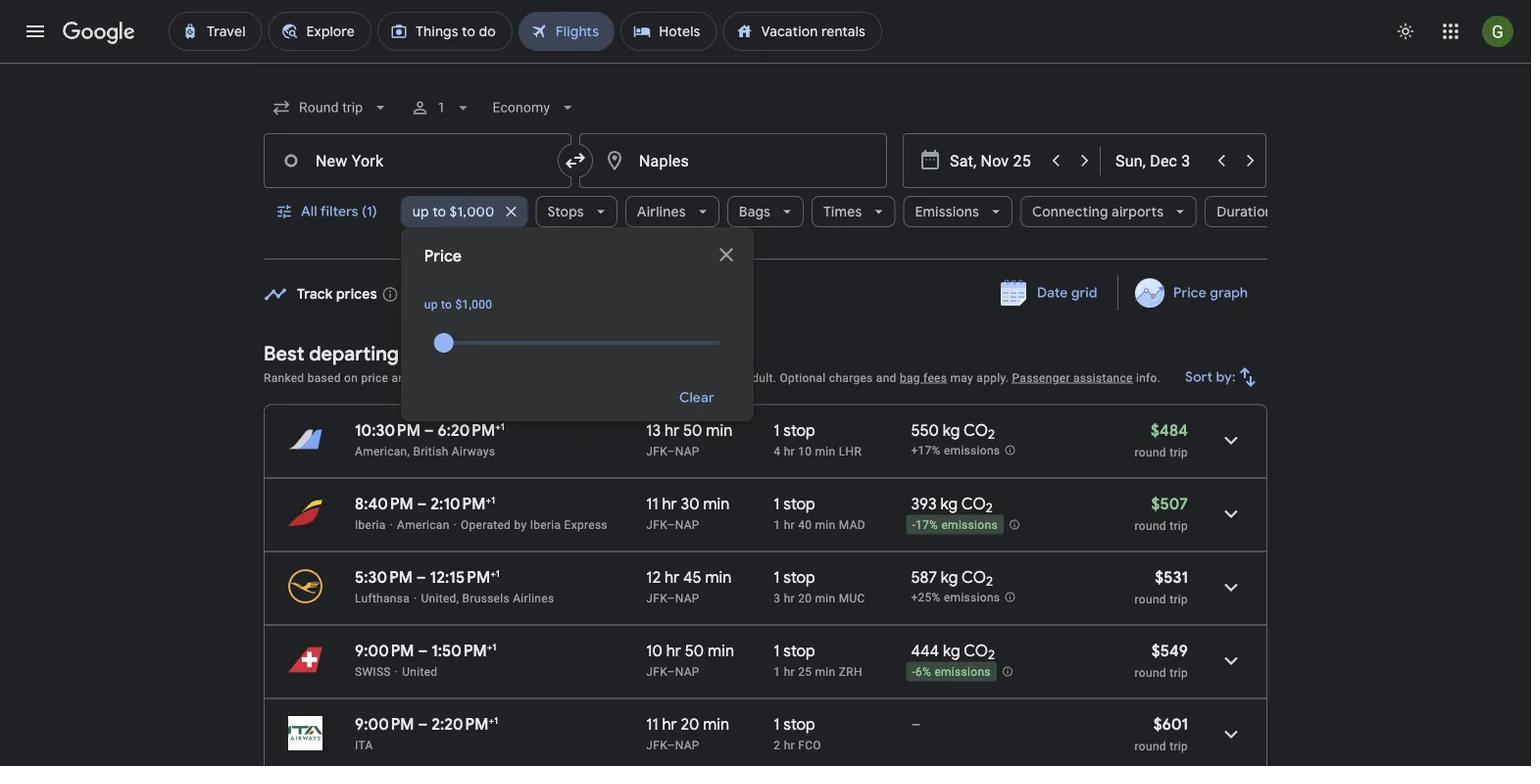 Task type: vqa. For each thing, say whether or not it's contained in the screenshot.
"Iberia"
yes



Task type: describe. For each thing, give the bounding box(es) containing it.
based
[[308, 371, 341, 385]]

25 – dec
[[440, 286, 495, 303]]

– up british
[[424, 421, 434, 441]]

times button
[[812, 188, 896, 235]]

american, british airways
[[355, 445, 495, 458]]

adult.
[[746, 371, 777, 385]]

up to $1,000 inside popup button
[[413, 203, 495, 221]]

stop for 11 hr 20 min
[[784, 715, 816, 735]]

40
[[798, 518, 812, 532]]

assistance
[[1074, 371, 1133, 385]]

total duration 10 hr 50 min. element
[[646, 641, 774, 664]]

price graph
[[1173, 284, 1248, 302]]

duration button
[[1205, 188, 1307, 235]]

1 vertical spatial to
[[441, 298, 452, 312]]

min inside 10 hr 50 min jfk – nap
[[708, 641, 734, 661]]

1 inside 9:00 pm – 2:20 pm + 1
[[494, 715, 498, 727]]

nap for 11 hr 30 min
[[675, 518, 700, 532]]

round for $507
[[1135, 519, 1167, 533]]

hr inside 11 hr 20 min jfk – nap
[[662, 715, 677, 735]]

Arrival time: 2:20 PM on  Sunday, November 26. text field
[[432, 715, 498, 735]]

price for price graph
[[1173, 284, 1207, 302]]

kg for 550
[[943, 421, 960, 441]]

9:00 pm for 1:50 pm
[[355, 641, 414, 661]]

(1)
[[362, 203, 377, 221]]

price graph button
[[1122, 276, 1264, 311]]

-6% emissions
[[912, 666, 991, 680]]

sort by:
[[1186, 369, 1236, 386]]

min inside 1 stop 1 hr 25 min zrh
[[815, 665, 836, 679]]

ita
[[355, 739, 373, 753]]

2  image from the left
[[454, 518, 457, 532]]

50 for 10
[[685, 641, 704, 661]]

nap for 13 hr 50 min
[[675, 445, 700, 458]]

+ for 6:20 pm
[[495, 421, 501, 433]]

11 hr 20 min jfk – nap
[[646, 715, 730, 753]]

prices
[[518, 371, 552, 385]]

Arrival time: 6:20 PM on  Sunday, November 26. text field
[[438, 421, 505, 441]]

grid
[[1072, 284, 1098, 302]]

393
[[911, 494, 937, 514]]

– inside 12 hr 45 min jfk – nap
[[667, 592, 675, 605]]

2:20 pm
[[432, 715, 489, 735]]

layover (1 of 1) is a 1 hr 25 min layover at zurich airport in zürich. element
[[774, 664, 901, 680]]

2 for 550
[[988, 427, 995, 443]]

Arrival time: 12:15 PM on  Sunday, November 26. text field
[[430, 568, 500, 588]]

hr inside 10 hr 50 min jfk – nap
[[666, 641, 681, 661]]

– inside 10 hr 50 min jfk – nap
[[667, 665, 675, 679]]

connecting airports button
[[1021, 188, 1197, 235]]

jfk for 11 hr 30 min
[[646, 518, 667, 532]]

393 kg co 2
[[911, 494, 993, 517]]

swap origin and destination. image
[[564, 149, 587, 173]]

6%
[[916, 666, 932, 680]]

trip for $484
[[1170, 446, 1188, 459]]

co for 444
[[964, 641, 988, 661]]

flight details. leaves john f. kennedy international airport at 9:00 pm on saturday, november 25 and arrives at naples international airport at 1:50 pm on sunday, november 26. image
[[1208, 638, 1255, 685]]

co for 550
[[964, 421, 988, 441]]

444
[[911, 641, 939, 661]]

united,
[[421, 592, 459, 605]]

30
[[681, 494, 700, 514]]

550 kg co 2
[[911, 421, 995, 443]]

price for price
[[424, 247, 462, 267]]

1 stop 1 hr 25 min zrh
[[774, 641, 863, 679]]

jfk for 10 hr 50 min
[[646, 665, 667, 679]]

co for 393
[[962, 494, 986, 514]]

1 stop flight. element for 11 hr 30 min
[[774, 494, 816, 517]]

emissions down 550 kg co 2
[[944, 444, 1000, 458]]

hr inside 1 stop 3 hr 20 min muc
[[784, 592, 795, 605]]

$507
[[1151, 494, 1188, 514]]

times
[[824, 203, 862, 221]]

1 button
[[402, 84, 481, 131]]

Departure time: 10:30 PM. text field
[[355, 421, 421, 441]]

flight details. leaves john f. kennedy international airport at 9:00 pm on saturday, november 25 and arrives at naples international airport at 2:20 pm on sunday, november 26. image
[[1208, 711, 1255, 758]]

layover (1 of 1) is a 1 hr 40 min layover at adolfo suárez madrid–barajas airport in madrid. element
[[774, 517, 901, 533]]

11 hr 30 min jfk – nap
[[646, 494, 730, 532]]

muc
[[839, 592, 866, 605]]

587 kg co 2
[[911, 568, 993, 590]]

bags button
[[727, 188, 804, 235]]

4
[[774, 445, 781, 458]]

zrh
[[839, 665, 863, 679]]

emissions down 444 kg co 2
[[935, 666, 991, 680]]

min inside 1 stop 4 hr 10 min lhr
[[815, 445, 836, 458]]

+ for 2:10 pm
[[486, 494, 491, 506]]

– inside the 13 hr 50 min jfk – nap
[[667, 445, 675, 458]]

5:30 pm
[[355, 568, 413, 588]]

2 for 444
[[988, 647, 995, 664]]

total duration 13 hr 50 min. element
[[646, 421, 774, 444]]

flight details. leaves john f. kennedy international airport at 8:40 pm on saturday, november 25 and arrives at naples international airport at 2:10 pm on sunday, november 26. image
[[1208, 491, 1255, 538]]

1  image from the left
[[390, 518, 393, 532]]

2:10 pm
[[431, 494, 486, 514]]

bags
[[739, 203, 771, 221]]

none text field inside search field
[[264, 133, 572, 188]]

hr inside 12 hr 45 min jfk – nap
[[665, 568, 680, 588]]

stops button
[[536, 188, 617, 235]]

– inside 11 hr 30 min jfk – nap
[[667, 518, 675, 532]]

1 stop flight. element for 10 hr 50 min
[[774, 641, 816, 664]]

round for $531
[[1135, 593, 1167, 606]]

airlines inside best departing flights main content
[[513, 592, 554, 605]]

jfk for 13 hr 50 min
[[646, 445, 667, 458]]

10 inside 10 hr 50 min jfk – nap
[[646, 641, 663, 661]]

to inside popup button
[[433, 203, 446, 221]]

layover (1 of 1) is a 3 hr 20 min layover at munich international airport in munich. element
[[774, 591, 901, 606]]

airlines button
[[625, 188, 719, 235]]

change appearance image
[[1382, 8, 1430, 55]]

up inside popup button
[[413, 203, 429, 221]]

lufthansa
[[355, 592, 410, 605]]

1 vertical spatial $1,000
[[455, 298, 493, 312]]

date grid
[[1037, 284, 1098, 302]]

550
[[911, 421, 939, 441]]

10 hr 50 min jfk – nap
[[646, 641, 734, 679]]

filters
[[321, 203, 359, 221]]

– up american
[[417, 494, 427, 514]]

hr inside 1 stop 1 hr 25 min zrh
[[784, 665, 795, 679]]

price
[[361, 371, 388, 385]]

+17% emissions
[[911, 444, 1000, 458]]

– down "6%"
[[911, 715, 921, 735]]

swiss
[[355, 665, 391, 679]]

$531
[[1155, 568, 1188, 588]]

1 vertical spatial up to $1,000
[[424, 298, 493, 312]]

Arrival time: 1:50 PM on  Sunday, November 26. text field
[[432, 641, 497, 661]]

25
[[798, 665, 812, 679]]

$484 round trip
[[1135, 421, 1188, 459]]

9:00 pm – 1:50 pm + 1
[[355, 641, 497, 661]]

leaves john f. kennedy international airport at 8:40 pm on saturday, november 25 and arrives at naples international airport at 2:10 pm on sunday, november 26. element
[[355, 494, 495, 514]]

british
[[413, 445, 449, 458]]

1 vertical spatial up
[[424, 298, 438, 312]]

1 inside 1 stop 3 hr 20 min muc
[[774, 568, 780, 588]]

$601
[[1154, 715, 1188, 735]]

united
[[402, 665, 438, 679]]

on
[[344, 371, 358, 385]]

stops
[[547, 203, 584, 221]]

- for 444
[[912, 666, 916, 680]]

1 stop 2 hr fco
[[774, 715, 821, 753]]

$601 round trip
[[1135, 715, 1188, 753]]

-17% emissions
[[912, 519, 998, 533]]

learn more about tracked prices image
[[381, 286, 399, 303]]

stop for 11 hr 30 min
[[784, 494, 816, 514]]

ranked
[[264, 371, 304, 385]]

taxes
[[647, 371, 676, 385]]

round for $549
[[1135, 666, 1167, 680]]

apply.
[[977, 371, 1009, 385]]

round for $484
[[1135, 446, 1167, 459]]

549 US dollars text field
[[1152, 641, 1188, 661]]

lhr
[[839, 445, 862, 458]]

flight details. leaves john f. kennedy international airport at 10:30 pm on saturday, november 25 and arrives at naples international airport at 6:20 pm on sunday, november 26. image
[[1208, 417, 1255, 464]]

stop for 12 hr 45 min
[[784, 568, 816, 588]]

connecting airports
[[1032, 203, 1164, 221]]

13 hr 50 min jfk – nap
[[646, 421, 733, 458]]



Task type: locate. For each thing, give the bounding box(es) containing it.
prices
[[336, 286, 377, 303]]

sort
[[1186, 369, 1213, 386]]

trip down $601
[[1170, 740, 1188, 753]]

all filters (1)
[[301, 203, 377, 221]]

5 round from the top
[[1135, 740, 1167, 753]]

- down 444
[[912, 666, 916, 680]]

Departure time: 9:00 PM. text field
[[355, 715, 414, 735]]

3 round from the top
[[1135, 593, 1167, 606]]

up to $1,000 button
[[401, 188, 528, 235]]

flights
[[403, 341, 460, 366]]

trip inside the $484 round trip
[[1170, 446, 1188, 459]]

min inside 1 stop 1 hr 40 min mad
[[815, 518, 836, 532]]

1 horizontal spatial 10
[[798, 445, 812, 458]]

+ up united, brussels airlines
[[490, 568, 496, 580]]

0 vertical spatial -
[[912, 519, 916, 533]]

clear button
[[656, 375, 738, 422]]

2 trip from the top
[[1170, 519, 1188, 533]]

+ down united, brussels airlines
[[487, 641, 492, 653]]

2 inside 1 stop 2 hr fco
[[774, 739, 781, 753]]

20
[[798, 592, 812, 605], [681, 715, 700, 735]]

nap inside 12 hr 45 min jfk – nap
[[675, 592, 700, 605]]

nov 25 – dec 3
[[411, 286, 506, 303]]

min down clear
[[706, 421, 733, 441]]

round down 531 us dollars text box
[[1135, 593, 1167, 606]]

601 US dollars text field
[[1154, 715, 1188, 735]]

jfk down total duration 11 hr 20 min. element
[[646, 739, 667, 753]]

trip
[[1170, 446, 1188, 459], [1170, 519, 1188, 533], [1170, 593, 1188, 606], [1170, 666, 1188, 680], [1170, 740, 1188, 753]]

trip inside $549 round trip
[[1170, 666, 1188, 680]]

date
[[1037, 284, 1068, 302]]

jfk for 11 hr 20 min
[[646, 739, 667, 753]]

fees
[[690, 371, 713, 385], [924, 371, 947, 385]]

Arrival time: 2:10 PM on  Sunday, November 26. text field
[[431, 494, 495, 514]]

1 9:00 pm from the top
[[355, 641, 414, 661]]

3 1 stop flight. element from the top
[[774, 568, 816, 591]]

– down total duration 10 hr 50 min. element
[[667, 665, 675, 679]]

1 stop flight. element for 13 hr 50 min
[[774, 421, 816, 444]]

stop inside 1 stop 3 hr 20 min muc
[[784, 568, 816, 588]]

date grid button
[[986, 276, 1114, 311]]

20 inside 11 hr 20 min jfk – nap
[[681, 715, 700, 735]]

best departing flights
[[264, 341, 460, 366]]

co up the +25% emissions on the bottom
[[962, 568, 986, 588]]

3 for stop
[[774, 592, 781, 605]]

trip inside the $531 round trip
[[1170, 593, 1188, 606]]

none search field containing price
[[264, 84, 1307, 422]]

include
[[555, 371, 595, 385]]

1 horizontal spatial fees
[[924, 371, 947, 385]]

hr inside 1 stop 2 hr fco
[[784, 739, 795, 753]]

1 fees from the left
[[690, 371, 713, 385]]

hr right 12
[[665, 568, 680, 588]]

trip for $531
[[1170, 593, 1188, 606]]

min inside 11 hr 20 min jfk – nap
[[703, 715, 730, 735]]

round down $507
[[1135, 519, 1167, 533]]

iberia right the 'by'
[[530, 518, 561, 532]]

1 stop from the top
[[784, 421, 816, 441]]

- for 393
[[912, 519, 916, 533]]

up to $1,000 up nov 25 – dec 3
[[413, 203, 495, 221]]

None search field
[[264, 84, 1307, 422]]

trip down 531 us dollars text box
[[1170, 593, 1188, 606]]

airports
[[1112, 203, 1164, 221]]

1 inside 9:00 pm – 1:50 pm + 1
[[492, 641, 497, 653]]

444 kg co 2
[[911, 641, 995, 664]]

co up -17% emissions
[[962, 494, 986, 514]]

1 stop flight. element up 40
[[774, 494, 816, 517]]

jfk inside 11 hr 20 min jfk – nap
[[646, 739, 667, 753]]

2 fees from the left
[[924, 371, 947, 385]]

11 for 11 hr 30 min
[[646, 494, 659, 514]]

kg inside 587 kg co 2
[[941, 568, 958, 588]]

9:00 pm for 2:20 pm
[[355, 715, 414, 735]]

leaves john f. kennedy international airport at 5:30 pm on saturday, november 25 and arrives at naples international airport at 12:15 pm on sunday, november 26. element
[[355, 568, 500, 588]]

min down 12 hr 45 min jfk – nap
[[708, 641, 734, 661]]

price inside search field
[[424, 247, 462, 267]]

11 left 30
[[646, 494, 659, 514]]

-
[[912, 519, 916, 533], [912, 666, 916, 680]]

20 inside 1 stop 3 hr 20 min muc
[[798, 592, 812, 605]]

$1,000 right nov
[[455, 298, 493, 312]]

Departure time: 5:30 PM. text field
[[355, 568, 413, 588]]

stop for 10 hr 50 min
[[784, 641, 816, 661]]

for
[[717, 371, 732, 385]]

2 and from the left
[[876, 371, 897, 385]]

1 stop flight. element
[[774, 421, 816, 444], [774, 494, 816, 517], [774, 568, 816, 591], [774, 641, 816, 664], [774, 715, 816, 738]]

trip inside $507 round trip
[[1170, 519, 1188, 533]]

price inside button
[[1173, 284, 1207, 302]]

hr left 25
[[784, 665, 795, 679]]

leaves john f. kennedy international airport at 10:30 pm on saturday, november 25 and arrives at naples international airport at 6:20 pm on sunday, november 26. element
[[355, 421, 505, 441]]

+ for 2:20 pm
[[489, 715, 494, 727]]

price left graph
[[1173, 284, 1207, 302]]

optional
[[780, 371, 826, 385]]

– down total duration 12 hr 45 min. element
[[667, 592, 675, 605]]

10 right 4
[[798, 445, 812, 458]]

1 stop flight. element for 12 hr 45 min
[[774, 568, 816, 591]]

operated
[[461, 518, 511, 532]]

2 inside 550 kg co 2
[[988, 427, 995, 443]]

11 down 10 hr 50 min jfk – nap in the bottom left of the page
[[646, 715, 659, 735]]

4 round from the top
[[1135, 666, 1167, 680]]

round for $601
[[1135, 740, 1167, 753]]

stop up layover (1 of 1) is a 3 hr 20 min layover at munich international airport in munich. element
[[784, 568, 816, 588]]

best departing flights main content
[[264, 276, 1268, 767]]

2 up -6% emissions
[[988, 647, 995, 664]]

1 horizontal spatial  image
[[454, 518, 457, 532]]

2 stop from the top
[[784, 494, 816, 514]]

convenience
[[415, 371, 484, 385]]

0 vertical spatial price
[[424, 247, 462, 267]]

to right nov
[[441, 298, 452, 312]]

4 1 stop flight. element from the top
[[774, 641, 816, 664]]

round inside the $484 round trip
[[1135, 446, 1167, 459]]

1 vertical spatial -
[[912, 666, 916, 680]]

3 jfk from the top
[[646, 592, 667, 605]]

5 stop from the top
[[784, 715, 816, 735]]

fees up clear
[[690, 371, 713, 385]]

kg inside 393 kg co 2
[[941, 494, 958, 514]]

min right 45 at the left of page
[[705, 568, 732, 588]]

587
[[911, 568, 937, 588]]

kg inside 550 kg co 2
[[943, 421, 960, 441]]

round inside the $531 round trip
[[1135, 593, 1167, 606]]

jfk down total duration 10 hr 50 min. element
[[646, 665, 667, 679]]

1 inside the 5:30 pm – 12:15 pm + 1
[[496, 568, 500, 580]]

1 stop 3 hr 20 min muc
[[774, 568, 866, 605]]

3
[[498, 286, 506, 303], [774, 592, 781, 605]]

connecting
[[1032, 203, 1109, 221]]

2 left fco
[[774, 739, 781, 753]]

+ inside 9:00 pm – 2:20 pm + 1
[[489, 715, 494, 727]]

nap inside 10 hr 50 min jfk – nap
[[675, 665, 700, 679]]

3 nap from the top
[[675, 592, 700, 605]]

+ for 1:50 pm
[[487, 641, 492, 653]]

17%
[[916, 519, 938, 533]]

bag
[[900, 371, 921, 385]]

kg up -17% emissions
[[941, 494, 958, 514]]

1:50 pm
[[432, 641, 487, 661]]

nap for 10 hr 50 min
[[675, 665, 700, 679]]

passenger assistance button
[[1012, 371, 1133, 385]]

1 vertical spatial 20
[[681, 715, 700, 735]]

5 trip from the top
[[1170, 740, 1188, 753]]

airlines
[[637, 203, 686, 221], [513, 592, 554, 605]]

2 11 from the top
[[646, 715, 659, 735]]

Departure time: 9:00 PM. text field
[[355, 641, 414, 661]]

2 iberia from the left
[[530, 518, 561, 532]]

0 vertical spatial 9:00 pm
[[355, 641, 414, 661]]

hr right 4
[[784, 445, 795, 458]]

None text field
[[264, 133, 572, 188]]

+ for 12:15 pm
[[490, 568, 496, 580]]

0 vertical spatial 10
[[798, 445, 812, 458]]

3 stop from the top
[[784, 568, 816, 588]]

layover (1 of 1) is a 4 hr 10 min layover at heathrow airport in london. element
[[774, 444, 901, 459]]

- down the "393"
[[912, 519, 916, 533]]

to right (1)
[[433, 203, 446, 221]]

all filters (1) button
[[264, 188, 393, 235]]

Departure text field
[[950, 134, 1040, 187]]

12 hr 45 min jfk – nap
[[646, 568, 732, 605]]

$549 round trip
[[1135, 641, 1188, 680]]

9:00 pm up swiss
[[355, 641, 414, 661]]

iberia down 8:40 pm at bottom left
[[355, 518, 386, 532]]

– down total duration 11 hr 30 min. element
[[667, 518, 675, 532]]

 image
[[395, 665, 398, 679]]

+ inside 9:00 pm – 1:50 pm + 1
[[487, 641, 492, 653]]

kg up -6% emissions
[[943, 641, 961, 661]]

11 inside 11 hr 30 min jfk – nap
[[646, 494, 659, 514]]

airlines right brussels
[[513, 592, 554, 605]]

trip down '$484'
[[1170, 446, 1188, 459]]

round inside $549 round trip
[[1135, 666, 1167, 680]]

co inside 550 kg co 2
[[964, 421, 988, 441]]

0 horizontal spatial price
[[424, 247, 462, 267]]

+ up the operated
[[486, 494, 491, 506]]

1 stop 1 hr 40 min mad
[[774, 494, 866, 532]]

50 for 13
[[683, 421, 703, 441]]

emissions button
[[903, 188, 1013, 235]]

up right (1)
[[413, 203, 429, 221]]

charges
[[829, 371, 873, 385]]

0 vertical spatial 20
[[798, 592, 812, 605]]

iberia
[[355, 518, 386, 532], [530, 518, 561, 532]]

2 inside 587 kg co 2
[[986, 574, 993, 590]]

4 trip from the top
[[1170, 666, 1188, 680]]

10 inside 1 stop 4 hr 10 min lhr
[[798, 445, 812, 458]]

1 horizontal spatial iberia
[[530, 518, 561, 532]]

1 vertical spatial 11
[[646, 715, 659, 735]]

0 vertical spatial up
[[413, 203, 429, 221]]

duration
[[1217, 203, 1274, 221]]

2 - from the top
[[912, 666, 916, 680]]

round inside $507 round trip
[[1135, 519, 1167, 533]]

by
[[514, 518, 527, 532]]

0 horizontal spatial and
[[392, 371, 412, 385]]

 image
[[390, 518, 393, 532], [454, 518, 457, 532]]

fco
[[798, 739, 821, 753]]

american,
[[355, 445, 410, 458]]

 image down 8:40 pm at bottom left
[[390, 518, 393, 532]]

passenger
[[1012, 371, 1070, 385]]

0 horizontal spatial  image
[[390, 518, 393, 532]]

hr down 12 hr 45 min jfk – nap
[[666, 641, 681, 661]]

trip down $507
[[1170, 519, 1188, 533]]

1 round from the top
[[1135, 446, 1167, 459]]

1 stop flight. element up 25
[[774, 641, 816, 664]]

jfk up 12
[[646, 518, 667, 532]]

0 vertical spatial $1,000
[[450, 203, 495, 221]]

1 inside popup button
[[438, 100, 445, 116]]

min right 30
[[703, 494, 730, 514]]

bag fees button
[[900, 371, 947, 385]]

0 horizontal spatial airlines
[[513, 592, 554, 605]]

airlines right stops popup button
[[637, 203, 686, 221]]

12:15 pm
[[430, 568, 490, 588]]

0 vertical spatial 50
[[683, 421, 703, 441]]

jfk for 12 hr 45 min
[[646, 592, 667, 605]]

50 inside the 13 hr 50 min jfk – nap
[[683, 421, 703, 441]]

0 horizontal spatial 10
[[646, 641, 663, 661]]

1 - from the top
[[912, 519, 916, 533]]

leaves john f. kennedy international airport at 9:00 pm on saturday, november 25 and arrives at naples international airport at 2:20 pm on sunday, november 26. element
[[355, 715, 498, 735]]

hr inside 1 stop 1 hr 40 min mad
[[784, 518, 795, 532]]

total duration 11 hr 30 min. element
[[646, 494, 774, 517]]

1 11 from the top
[[646, 494, 659, 514]]

jfk inside 10 hr 50 min jfk – nap
[[646, 665, 667, 679]]

2 for 587
[[986, 574, 993, 590]]

co inside 587 kg co 2
[[962, 568, 986, 588]]

2 round from the top
[[1135, 519, 1167, 533]]

hr inside 1 stop 4 hr 10 min lhr
[[784, 445, 795, 458]]

2 inside 444 kg co 2
[[988, 647, 995, 664]]

1 vertical spatial 3
[[774, 592, 781, 605]]

8:40 pm – 2:10 pm + 1
[[355, 494, 495, 514]]

stop up 25
[[784, 641, 816, 661]]

484 US dollars text field
[[1151, 421, 1188, 441]]

0 horizontal spatial 20
[[681, 715, 700, 735]]

kg for 393
[[941, 494, 958, 514]]

10:30 pm
[[355, 421, 421, 441]]

kg for 444
[[943, 641, 961, 661]]

8:40 pm
[[355, 494, 414, 514]]

jfk down 12
[[646, 592, 667, 605]]

1 1 stop flight. element from the top
[[774, 421, 816, 444]]

round down '$484'
[[1135, 446, 1167, 459]]

+25%
[[911, 591, 941, 605]]

None field
[[264, 90, 398, 126], [485, 90, 585, 126], [264, 90, 398, 126], [485, 90, 585, 126]]

1 horizontal spatial 3
[[774, 592, 781, 605]]

1 stop flight. element for 11 hr 20 min
[[774, 715, 816, 738]]

1 inside 1 stop 2 hr fco
[[774, 715, 780, 735]]

hr inside the 13 hr 50 min jfk – nap
[[665, 421, 680, 441]]

jfk inside 11 hr 30 min jfk – nap
[[646, 518, 667, 532]]

2 up the +25% emissions on the bottom
[[986, 574, 993, 590]]

kg inside 444 kg co 2
[[943, 641, 961, 661]]

min down 10 hr 50 min jfk – nap in the bottom left of the page
[[703, 715, 730, 735]]

graph
[[1210, 284, 1248, 302]]

1 nap from the top
[[675, 445, 700, 458]]

1 stop flight. element down 40
[[774, 568, 816, 591]]

min right 25
[[815, 665, 836, 679]]

hr left 40
[[784, 518, 795, 532]]

kg for 587
[[941, 568, 958, 588]]

round inside the $601 round trip
[[1135, 740, 1167, 753]]

+ inside 10:30 pm – 6:20 pm + 1
[[495, 421, 501, 433]]

co up -6% emissions
[[964, 641, 988, 661]]

jfk inside the 13 hr 50 min jfk – nap
[[646, 445, 667, 458]]

1 horizontal spatial airlines
[[637, 203, 686, 221]]

3 trip from the top
[[1170, 593, 1188, 606]]

stop inside 1 stop 1 hr 40 min mad
[[784, 494, 816, 514]]

531 US dollars text field
[[1155, 568, 1188, 588]]

trip inside the $601 round trip
[[1170, 740, 1188, 753]]

main menu image
[[24, 20, 47, 43]]

1 and from the left
[[392, 371, 412, 385]]

+25% emissions
[[911, 591, 1000, 605]]

emissions down 393 kg co 2
[[942, 519, 998, 533]]

trip for $549
[[1170, 666, 1188, 680]]

1 trip from the top
[[1170, 446, 1188, 459]]

nap inside the 13 hr 50 min jfk – nap
[[675, 445, 700, 458]]

6:20 pm
[[438, 421, 495, 441]]

$531 round trip
[[1135, 568, 1188, 606]]

11 inside 11 hr 20 min jfk – nap
[[646, 715, 659, 735]]

5:30 pm – 12:15 pm + 1
[[355, 568, 500, 588]]

nap down 30
[[675, 518, 700, 532]]

emissions
[[915, 203, 979, 221]]

stop inside 1 stop 4 hr 10 min lhr
[[784, 421, 816, 441]]

min right 40
[[815, 518, 836, 532]]

hr right 13
[[665, 421, 680, 441]]

5 jfk from the top
[[646, 739, 667, 753]]

close dialog image
[[715, 243, 738, 267]]

0 vertical spatial airlines
[[637, 203, 686, 221]]

0 vertical spatial up to $1,000
[[413, 203, 495, 221]]

1 iberia from the left
[[355, 518, 386, 532]]

3 for 25 – dec
[[498, 286, 506, 303]]

jfk down 13
[[646, 445, 667, 458]]

nap inside 11 hr 20 min jfk – nap
[[675, 739, 700, 753]]

507 US dollars text field
[[1151, 494, 1188, 514]]

2 9:00 pm from the top
[[355, 715, 414, 735]]

1 vertical spatial 9:00 pm
[[355, 715, 414, 735]]

0 horizontal spatial iberia
[[355, 518, 386, 532]]

Departure time: 8:40 PM. text field
[[355, 494, 414, 514]]

required
[[598, 371, 643, 385]]

stop for 13 hr 50 min
[[784, 421, 816, 441]]

nap down total duration 13 hr 50 min. element
[[675, 445, 700, 458]]

leaves john f. kennedy international airport at 9:00 pm on saturday, november 25 and arrives at naples international airport at 1:50 pm on sunday, november 26. element
[[355, 641, 497, 661]]

up left 25 – dec
[[424, 298, 438, 312]]

by:
[[1217, 369, 1236, 386]]

layover (1 of 1) is a 2 hr layover at leonardo da vinci–fiumicino airport in rome. element
[[774, 738, 901, 753]]

4 nap from the top
[[675, 665, 700, 679]]

flight details. leaves john f. kennedy international airport at 5:30 pm on saturday, november 25 and arrives at naples international airport at 12:15 pm on sunday, november 26. image
[[1208, 564, 1255, 611]]

3 down total duration 12 hr 45 min. element
[[774, 592, 781, 605]]

stop up the layover (1 of 1) is a 4 hr 10 min layover at heathrow airport in london. element
[[784, 421, 816, 441]]

2 inside 393 kg co 2
[[986, 500, 993, 517]]

– down total duration 11 hr 20 min. element
[[667, 739, 675, 753]]

11
[[646, 494, 659, 514], [646, 715, 659, 735]]

kg up the +25% emissions on the bottom
[[941, 568, 958, 588]]

1 inside 1 stop 4 hr 10 min lhr
[[774, 421, 780, 441]]

stop up 40
[[784, 494, 816, 514]]

– up united
[[418, 641, 428, 661]]

+ right taxes
[[680, 371, 687, 385]]

to
[[433, 203, 446, 221], [441, 298, 452, 312]]

min inside 1 stop 3 hr 20 min muc
[[815, 592, 836, 605]]

2 for 393
[[986, 500, 993, 517]]

total duration 11 hr 20 min. element
[[646, 715, 774, 738]]

loading results progress bar
[[0, 63, 1532, 67]]

2 jfk from the top
[[646, 518, 667, 532]]

5 1 stop flight. element from the top
[[774, 715, 816, 738]]

9:00 pm
[[355, 641, 414, 661], [355, 715, 414, 735]]

nap for 11 hr 20 min
[[675, 739, 700, 753]]

1 horizontal spatial 20
[[798, 592, 812, 605]]

+ inside 8:40 pm – 2:10 pm + 1
[[486, 494, 491, 506]]

trip for $507
[[1170, 519, 1188, 533]]

1 stop 4 hr 10 min lhr
[[774, 421, 862, 458]]

0 horizontal spatial fees
[[690, 371, 713, 385]]

9:00 pm – 2:20 pm + 1
[[355, 715, 498, 735]]

2 1 stop flight. element from the top
[[774, 494, 816, 517]]

total duration 12 hr 45 min. element
[[646, 568, 774, 591]]

10 down 12 hr 45 min jfk – nap
[[646, 641, 663, 661]]

+ inside the 5:30 pm – 12:15 pm + 1
[[490, 568, 496, 580]]

find the best price region
[[264, 276, 1268, 326]]

3 inside find the best price region
[[498, 286, 506, 303]]

– up united,
[[416, 568, 426, 588]]

stop inside 1 stop 2 hr fco
[[784, 715, 816, 735]]

3 right 25 – dec
[[498, 286, 506, 303]]

jfk inside 12 hr 45 min jfk – nap
[[646, 592, 667, 605]]

1 horizontal spatial price
[[1173, 284, 1207, 302]]

hr left muc
[[784, 592, 795, 605]]

45
[[683, 568, 702, 588]]

1 stop flight. element up 4
[[774, 421, 816, 444]]

13
[[646, 421, 661, 441]]

0 vertical spatial to
[[433, 203, 446, 221]]

nap for 12 hr 45 min
[[675, 592, 700, 605]]

$1,000 inside popup button
[[450, 203, 495, 221]]

+ down arrival time: 1:50 pm on  sunday, november 26. text field
[[489, 715, 494, 727]]

2 up -17% emissions
[[986, 500, 993, 517]]

nap down total duration 11 hr 20 min. element
[[675, 739, 700, 753]]

– inside 11 hr 20 min jfk – nap
[[667, 739, 675, 753]]

50 down clear
[[683, 421, 703, 441]]

airlines inside popup button
[[637, 203, 686, 221]]

co for 587
[[962, 568, 986, 588]]

1 inside 10:30 pm – 6:20 pm + 1
[[501, 421, 505, 433]]

11 for 11 hr 20 min
[[646, 715, 659, 735]]

1 horizontal spatial and
[[876, 371, 897, 385]]

best
[[264, 341, 305, 366]]

hr left fco
[[784, 739, 795, 753]]

1 vertical spatial airlines
[[513, 592, 554, 605]]

None text field
[[579, 133, 887, 188]]

prices include required taxes + fees for 1 adult. optional charges and bag fees may apply. passenger assistance
[[518, 371, 1133, 385]]

nap
[[675, 445, 700, 458], [675, 518, 700, 532], [675, 592, 700, 605], [675, 665, 700, 679], [675, 739, 700, 753]]

and right "price"
[[392, 371, 412, 385]]

price up nov 25 – dec 3
[[424, 247, 462, 267]]

may
[[951, 371, 974, 385]]

min inside 11 hr 30 min jfk – nap
[[703, 494, 730, 514]]

1 vertical spatial 50
[[685, 641, 704, 661]]

– left 2:20 pm
[[418, 715, 428, 735]]

Return text field
[[1116, 134, 1206, 187]]

kg up +17% emissions
[[943, 421, 960, 441]]

$1,000 up 25 – dec
[[450, 203, 495, 221]]

stop inside 1 stop 1 hr 25 min zrh
[[784, 641, 816, 661]]

departing
[[309, 341, 399, 366]]

emissions down 587 kg co 2
[[944, 591, 1000, 605]]

3 inside 1 stop 3 hr 20 min muc
[[774, 592, 781, 605]]

nap down 45 at the left of page
[[675, 592, 700, 605]]

1 vertical spatial 10
[[646, 641, 663, 661]]

stop up fco
[[784, 715, 816, 735]]

1 vertical spatial price
[[1173, 284, 1207, 302]]

min inside the 13 hr 50 min jfk – nap
[[706, 421, 733, 441]]

min left muc
[[815, 592, 836, 605]]

trip for $601
[[1170, 740, 1188, 753]]

1 inside 8:40 pm – 2:10 pm + 1
[[491, 494, 495, 506]]

hr inside 11 hr 30 min jfk – nap
[[662, 494, 677, 514]]

1 jfk from the top
[[646, 445, 667, 458]]

min inside 12 hr 45 min jfk – nap
[[705, 568, 732, 588]]

4 stop from the top
[[784, 641, 816, 661]]

50 inside 10 hr 50 min jfk – nap
[[685, 641, 704, 661]]

5 nap from the top
[[675, 739, 700, 753]]

2 nap from the top
[[675, 518, 700, 532]]

sort by: button
[[1178, 354, 1268, 401]]

co inside 393 kg co 2
[[962, 494, 986, 514]]

express
[[564, 518, 608, 532]]

+ up airways at the bottom
[[495, 421, 501, 433]]

4 jfk from the top
[[646, 665, 667, 679]]

0 vertical spatial 3
[[498, 286, 506, 303]]

ranked based on price and convenience
[[264, 371, 484, 385]]

track
[[297, 286, 333, 303]]

co inside 444 kg co 2
[[964, 641, 988, 661]]

 image down 2:10 pm in the bottom left of the page
[[454, 518, 457, 532]]

0 horizontal spatial 3
[[498, 286, 506, 303]]

$484
[[1151, 421, 1188, 441]]

2 up +17% emissions
[[988, 427, 995, 443]]

0 vertical spatial 11
[[646, 494, 659, 514]]

nap inside 11 hr 30 min jfk – nap
[[675, 518, 700, 532]]

hr left 30
[[662, 494, 677, 514]]

$549
[[1152, 641, 1188, 661]]



